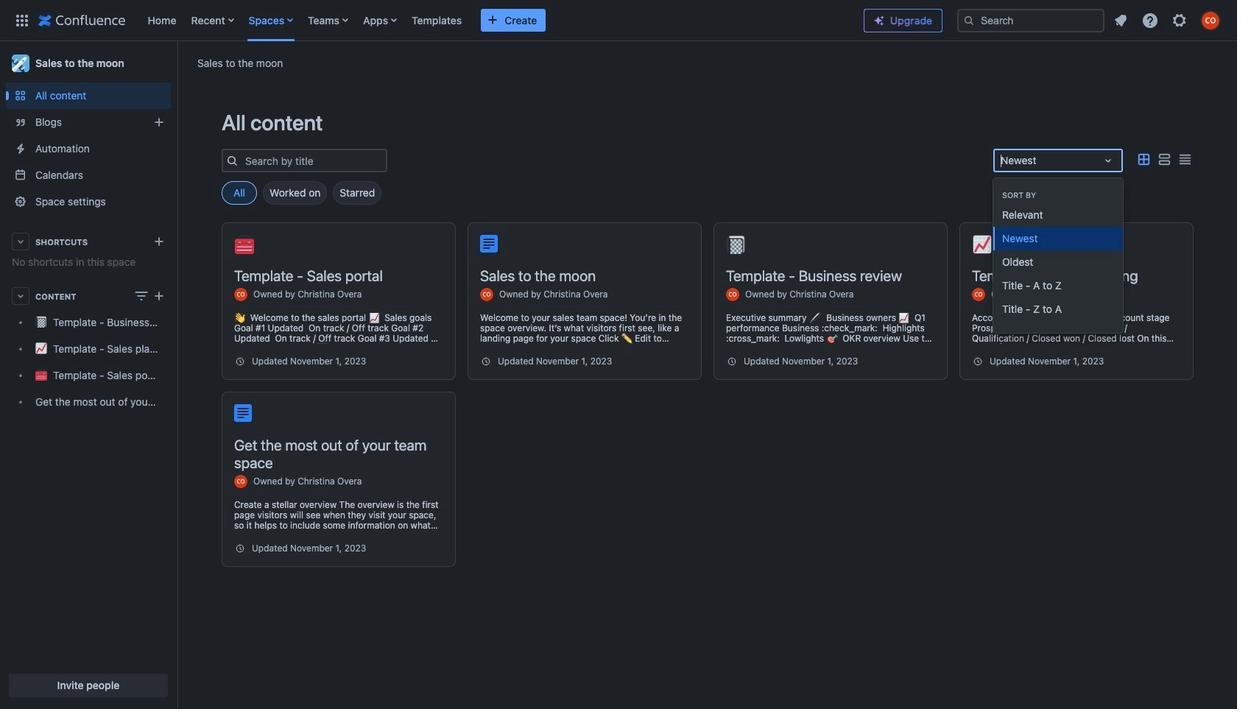 Task type: vqa. For each thing, say whether or not it's contained in the screenshot.
Cards Image
yes



Task type: describe. For each thing, give the bounding box(es) containing it.
list image
[[1156, 151, 1174, 168]]

profile picture image for left page image
[[234, 475, 248, 489]]

settings icon image
[[1172, 11, 1189, 29]]

add shortcut image
[[150, 233, 168, 251]]

space element
[[0, 41, 177, 710]]

:toolbox: image
[[235, 235, 254, 254]]

create image
[[150, 287, 168, 305]]

Search by title field
[[241, 150, 386, 171]]

profile picture image for :toolbox: icon
[[234, 288, 248, 301]]

collapse sidebar image
[[161, 49, 193, 78]]

profile picture image for rightmost page image
[[480, 288, 494, 301]]

appswitcher icon image
[[13, 11, 31, 29]]

tree inside space element
[[6, 309, 171, 416]]

premium image
[[874, 15, 886, 27]]

global element
[[9, 0, 852, 41]]

:toolbox: image
[[235, 235, 254, 254]]

search image
[[964, 14, 976, 26]]

open image
[[1100, 152, 1118, 169]]

list for appswitcher icon
[[140, 0, 852, 41]]



Task type: locate. For each thing, give the bounding box(es) containing it.
confluence image
[[38, 11, 126, 29], [38, 11, 126, 29]]

tree
[[6, 309, 171, 416]]

:chart_with_upwards_trend: image
[[973, 235, 992, 254], [973, 235, 992, 254]]

profile picture image
[[234, 288, 248, 301], [480, 288, 494, 301], [726, 288, 740, 301], [973, 288, 986, 301], [234, 475, 248, 489]]

help icon image
[[1142, 11, 1160, 29]]

None text field
[[1001, 153, 1004, 168]]

change view image
[[133, 287, 150, 305]]

None search field
[[958, 8, 1105, 32]]

1 vertical spatial page image
[[234, 405, 252, 422]]

compact list image
[[1177, 151, 1194, 168]]

1 horizontal spatial page image
[[480, 235, 498, 253]]

page image
[[480, 235, 498, 253], [234, 405, 252, 422]]

0 horizontal spatial page image
[[234, 405, 252, 422]]

cards image
[[1135, 151, 1153, 168]]

0 vertical spatial page image
[[480, 235, 498, 253]]

create a blog image
[[150, 113, 168, 131]]

profile picture image for :notebook: image at the right of page
[[726, 288, 740, 301]]

Search field
[[958, 8, 1105, 32]]

:notebook: image
[[727, 235, 746, 254]]

0 horizontal spatial list
[[140, 0, 852, 41]]

banner
[[0, 0, 1238, 44]]

:notebook: image
[[727, 235, 746, 254]]

list
[[140, 0, 852, 41], [1108, 7, 1229, 34]]

list for premium icon
[[1108, 7, 1229, 34]]

1 horizontal spatial list
[[1108, 7, 1229, 34]]

notification icon image
[[1113, 11, 1130, 29]]



